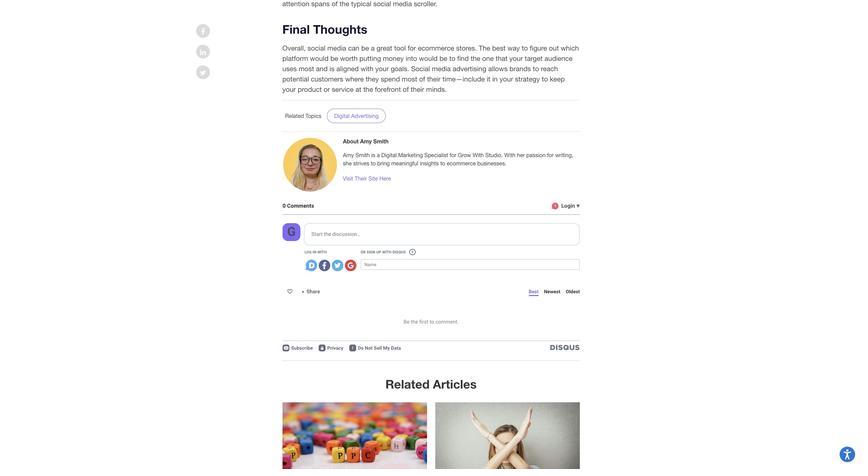 Task type: describe. For each thing, give the bounding box(es) containing it.
1 horizontal spatial for
[[450, 152, 456, 158]]

articles
[[433, 377, 477, 392]]

service
[[332, 85, 354, 93]]

your down potential
[[282, 85, 296, 93]]

2 with from the left
[[505, 152, 516, 158]]

here
[[380, 176, 391, 182]]

figure
[[530, 44, 547, 52]]

is inside overall, social media can be a great tool for ecommerce stores. the best way to figure out which platform would be worth putting money into would be to find the one that your target audience uses most and is aligned with your goals. social media advertising allows brands to reach potential customers where they spend most of their time—include it in your strategy to keep your product or service at the forefront of their minds.
[[330, 65, 335, 73]]

aligned
[[337, 65, 359, 73]]

1 vertical spatial media
[[432, 65, 451, 73]]

facebook image
[[201, 28, 205, 35]]

spend
[[381, 75, 400, 83]]

passion
[[527, 152, 546, 158]]

product
[[298, 85, 322, 93]]

one
[[482, 54, 494, 62]]

at
[[356, 85, 362, 93]]

0 vertical spatial their
[[427, 75, 441, 83]]

strives
[[353, 160, 369, 167]]

advertising
[[453, 65, 486, 73]]

0 horizontal spatial be
[[331, 54, 338, 62]]

to left find
[[449, 54, 455, 62]]

1 would from the left
[[310, 54, 329, 62]]

overall,
[[282, 44, 306, 52]]

forefront
[[375, 85, 401, 93]]

potential
[[282, 75, 309, 83]]

digital advertising link
[[327, 109, 386, 123]]

to right way
[[522, 44, 528, 52]]

related for related articles
[[386, 377, 430, 392]]

advertising
[[351, 113, 379, 119]]

0 vertical spatial digital
[[334, 113, 350, 119]]

2 horizontal spatial be
[[440, 54, 447, 62]]

grow
[[458, 152, 471, 158]]

where
[[345, 75, 364, 83]]

smith inside amy smith is a digital marketing specialist for grow with studio. with her passion for writing, she strives to bring meaningful insights to ecommerce businesses.
[[356, 152, 370, 158]]

putting
[[360, 54, 381, 62]]

linkedin image
[[200, 49, 206, 56]]

0 vertical spatial amy
[[360, 138, 372, 145]]

1 vertical spatial their
[[411, 85, 424, 93]]

amy inside amy smith is a digital marketing specialist for grow with studio. with her passion for writing, she strives to bring meaningful insights to ecommerce businesses.
[[343, 152, 354, 158]]

businesses.
[[477, 160, 507, 167]]

0 vertical spatial of
[[419, 75, 425, 83]]

1 vertical spatial most
[[402, 75, 417, 83]]

tool
[[394, 44, 406, 52]]

to down reach
[[542, 75, 548, 83]]

time—include
[[443, 75, 485, 83]]

allows
[[488, 65, 508, 73]]

goals.
[[391, 65, 409, 73]]

visit their site here
[[343, 176, 391, 182]]

0 vertical spatial media
[[327, 44, 346, 52]]

ecommerce inside overall, social media can be a great tool for ecommerce stores. the best way to figure out which platform would be worth putting money into would be to find the one that your target audience uses most and is aligned with your goals. social media advertising allows brands to reach potential customers where they spend most of their time—include it in your strategy to keep your product or service at the forefront of their minds.
[[418, 44, 454, 52]]

way
[[508, 44, 520, 52]]

with
[[361, 65, 373, 73]]

minds.
[[426, 85, 447, 93]]

her
[[517, 152, 525, 158]]

best
[[492, 44, 506, 52]]

which
[[561, 44, 579, 52]]

money
[[383, 54, 404, 62]]

target
[[525, 54, 543, 62]]

find
[[457, 54, 469, 62]]

final
[[282, 22, 310, 36]]

overall, social media can be a great tool for ecommerce stores. the best way to figure out which platform would be worth putting money into would be to find the one that your target audience uses most and is aligned with your goals. social media advertising allows brands to reach potential customers where they spend most of their time—include it in your strategy to keep your product or service at the forefront of their minds.
[[282, 44, 579, 93]]

insights
[[420, 160, 439, 167]]

0 horizontal spatial the
[[363, 85, 373, 93]]

can
[[348, 44, 359, 52]]

social
[[411, 65, 430, 73]]

customers
[[311, 75, 343, 83]]

1 with from the left
[[473, 152, 484, 158]]

or
[[324, 85, 330, 93]]

about
[[343, 138, 359, 145]]

meaningful
[[391, 160, 418, 167]]

thoughts
[[313, 22, 367, 36]]

digital advertising
[[334, 113, 379, 119]]

0 vertical spatial the
[[471, 54, 480, 62]]

is inside amy smith is a digital marketing specialist for grow with studio. with her passion for writing, she strives to bring meaningful insights to ecommerce businesses.
[[371, 152, 375, 158]]



Task type: vqa. For each thing, say whether or not it's contained in the screenshot.
your
yes



Task type: locate. For each thing, give the bounding box(es) containing it.
2 horizontal spatial for
[[547, 152, 554, 158]]

final thoughts
[[282, 22, 367, 36]]

specialist
[[424, 152, 448, 158]]

in
[[492, 75, 498, 83]]

1 horizontal spatial digital
[[381, 152, 397, 158]]

about amy smith
[[343, 138, 389, 145]]

ecommerce down 'grow'
[[447, 160, 476, 167]]

related articles
[[386, 377, 477, 392]]

1 vertical spatial is
[[371, 152, 375, 158]]

site
[[369, 176, 378, 182]]

for up into
[[408, 44, 416, 52]]

1 vertical spatial of
[[403, 85, 409, 93]]

1 horizontal spatial would
[[419, 54, 438, 62]]

a up bring
[[377, 152, 380, 158]]

worth
[[340, 54, 358, 62]]

0 horizontal spatial with
[[473, 152, 484, 158]]

related
[[285, 113, 304, 119], [386, 377, 430, 392]]

of right forefront
[[403, 85, 409, 93]]

0 vertical spatial related
[[285, 113, 304, 119]]

smith up bring
[[373, 138, 389, 145]]

1 horizontal spatial a
[[377, 152, 380, 158]]

of down social
[[419, 75, 425, 83]]

0 horizontal spatial for
[[408, 44, 416, 52]]

great
[[377, 44, 392, 52]]

strategy
[[515, 75, 540, 83]]

1 horizontal spatial amy
[[360, 138, 372, 145]]

2 vertical spatial their
[[355, 176, 367, 182]]

0 vertical spatial a
[[371, 44, 375, 52]]

ecommerce up social
[[418, 44, 454, 52]]

twitter image
[[200, 70, 206, 76]]

is right 'and'
[[330, 65, 335, 73]]

their up minds.
[[427, 75, 441, 83]]

visit their site here link
[[343, 175, 391, 183]]

1 horizontal spatial related
[[386, 377, 430, 392]]

the up advertising
[[471, 54, 480, 62]]

to left bring
[[371, 160, 376, 167]]

1 horizontal spatial be
[[361, 44, 369, 52]]

1 horizontal spatial with
[[505, 152, 516, 158]]

a up putting
[[371, 44, 375, 52]]

would
[[310, 54, 329, 62], [419, 54, 438, 62]]

1 horizontal spatial the
[[471, 54, 480, 62]]

out
[[549, 44, 559, 52]]

for inside overall, social media can be a great tool for ecommerce stores. the best way to figure out which platform would be worth putting money into would be to find the one that your target audience uses most and is aligned with your goals. social media advertising allows brands to reach potential customers where they spend most of their time—include it in your strategy to keep your product or service at the forefront of their minds.
[[408, 44, 416, 52]]

open accessibe: accessibility options, statement and help image
[[844, 450, 852, 460]]

most
[[299, 65, 314, 73], [402, 75, 417, 83]]

a inside amy smith is a digital marketing specialist for grow with studio. with her passion for writing, she strives to bring meaningful insights to ecommerce businesses.
[[377, 152, 380, 158]]

0 horizontal spatial digital
[[334, 113, 350, 119]]

0 horizontal spatial smith
[[356, 152, 370, 158]]

1 vertical spatial ecommerce
[[447, 160, 476, 167]]

for left writing,
[[547, 152, 554, 158]]

be left worth
[[331, 54, 338, 62]]

amy
[[360, 138, 372, 145], [343, 152, 354, 158]]

1 horizontal spatial smith
[[373, 138, 389, 145]]

with right 'grow'
[[473, 152, 484, 158]]

the
[[471, 54, 480, 62], [363, 85, 373, 93]]

media
[[327, 44, 346, 52], [432, 65, 451, 73]]

their left minds.
[[411, 85, 424, 93]]

and
[[316, 65, 328, 73]]

reach
[[541, 65, 558, 73]]

to down target
[[533, 65, 539, 73]]

stores.
[[456, 44, 477, 52]]

digital up bring
[[381, 152, 397, 158]]

0 horizontal spatial is
[[330, 65, 335, 73]]

your down way
[[510, 54, 523, 62]]

1 vertical spatial amy
[[343, 152, 354, 158]]

writing,
[[555, 152, 573, 158]]

be left find
[[440, 54, 447, 62]]

0 vertical spatial ecommerce
[[418, 44, 454, 52]]

they
[[366, 75, 379, 83]]

media right social
[[432, 65, 451, 73]]

brands
[[510, 65, 531, 73]]

ecommerce
[[418, 44, 454, 52], [447, 160, 476, 167]]

1 vertical spatial smith
[[356, 152, 370, 158]]

audience
[[545, 54, 573, 62]]

smith
[[373, 138, 389, 145], [356, 152, 370, 158]]

your right 'in' in the top right of the page
[[500, 75, 513, 83]]

most down goals.
[[402, 75, 417, 83]]

she
[[343, 160, 352, 167]]

1 horizontal spatial most
[[402, 75, 417, 83]]

uses
[[282, 65, 297, 73]]

amy smith is a digital marketing specialist for grow with studio. with her passion for writing, she strives to bring meaningful insights to ecommerce businesses.
[[343, 152, 573, 167]]

their left site
[[355, 176, 367, 182]]

amy right about
[[360, 138, 372, 145]]

digital inside amy smith is a digital marketing specialist for grow with studio. with her passion for writing, she strives to bring meaningful insights to ecommerce businesses.
[[381, 152, 397, 158]]

is down about amy smith
[[371, 152, 375, 158]]

0 vertical spatial smith
[[373, 138, 389, 145]]

digital left advertising
[[334, 113, 350, 119]]

0 horizontal spatial would
[[310, 54, 329, 62]]

1 vertical spatial a
[[377, 152, 380, 158]]

smith up strives
[[356, 152, 370, 158]]

keep
[[550, 75, 565, 83]]

studio.
[[485, 152, 503, 158]]

with left the her
[[505, 152, 516, 158]]

related for related topics
[[285, 113, 304, 119]]

the right the "at"
[[363, 85, 373, 93]]

2 horizontal spatial their
[[427, 75, 441, 83]]

social
[[308, 44, 326, 52]]

it
[[487, 75, 491, 83]]

0 horizontal spatial most
[[299, 65, 314, 73]]

related topics
[[285, 113, 322, 119]]

platform
[[282, 54, 308, 62]]

your up spend
[[375, 65, 389, 73]]

marketing
[[398, 152, 423, 158]]

amy up she
[[343, 152, 354, 158]]

your
[[510, 54, 523, 62], [375, 65, 389, 73], [500, 75, 513, 83], [282, 85, 296, 93]]

0 horizontal spatial a
[[371, 44, 375, 52]]

0 horizontal spatial related
[[285, 113, 304, 119]]

0 horizontal spatial their
[[355, 176, 367, 182]]

the
[[479, 44, 490, 52]]

that
[[496, 54, 508, 62]]

of
[[419, 75, 425, 83], [403, 85, 409, 93]]

1 vertical spatial the
[[363, 85, 373, 93]]

their inside visit their site here link
[[355, 176, 367, 182]]

for
[[408, 44, 416, 52], [450, 152, 456, 158], [547, 152, 554, 158]]

0 horizontal spatial of
[[403, 85, 409, 93]]

with
[[473, 152, 484, 158], [505, 152, 516, 158]]

2 would from the left
[[419, 54, 438, 62]]

to
[[522, 44, 528, 52], [449, 54, 455, 62], [533, 65, 539, 73], [542, 75, 548, 83], [371, 160, 376, 167], [440, 160, 445, 167]]

most up potential
[[299, 65, 314, 73]]

0 horizontal spatial amy
[[343, 152, 354, 158]]

is
[[330, 65, 335, 73], [371, 152, 375, 158]]

visit
[[343, 176, 353, 182]]

bring
[[377, 160, 390, 167]]

ecommerce inside amy smith is a digital marketing specialist for grow with studio. with her passion for writing, she strives to bring meaningful insights to ecommerce businesses.
[[447, 160, 476, 167]]

0 vertical spatial is
[[330, 65, 335, 73]]

would up 'and'
[[310, 54, 329, 62]]

1 horizontal spatial of
[[419, 75, 425, 83]]

0 vertical spatial most
[[299, 65, 314, 73]]

1 vertical spatial digital
[[381, 152, 397, 158]]

to down specialist
[[440, 160, 445, 167]]

media up worth
[[327, 44, 346, 52]]

into
[[406, 54, 417, 62]]

1 horizontal spatial their
[[411, 85, 424, 93]]

their
[[427, 75, 441, 83], [411, 85, 424, 93], [355, 176, 367, 182]]

be
[[361, 44, 369, 52], [331, 54, 338, 62], [440, 54, 447, 62]]

a
[[371, 44, 375, 52], [377, 152, 380, 158]]

a inside overall, social media can be a great tool for ecommerce stores. the best way to figure out which platform would be worth putting money into would be to find the one that your target audience uses most and is aligned with your goals. social media advertising allows brands to reach potential customers where they spend most of their time—include it in your strategy to keep your product or service at the forefront of their minds.
[[371, 44, 375, 52]]

1 vertical spatial related
[[386, 377, 430, 392]]

digital
[[334, 113, 350, 119], [381, 152, 397, 158]]

for left 'grow'
[[450, 152, 456, 158]]

1 horizontal spatial is
[[371, 152, 375, 158]]

would up social
[[419, 54, 438, 62]]

0 horizontal spatial media
[[327, 44, 346, 52]]

be right can
[[361, 44, 369, 52]]

topics
[[306, 113, 322, 119]]

1 horizontal spatial media
[[432, 65, 451, 73]]



